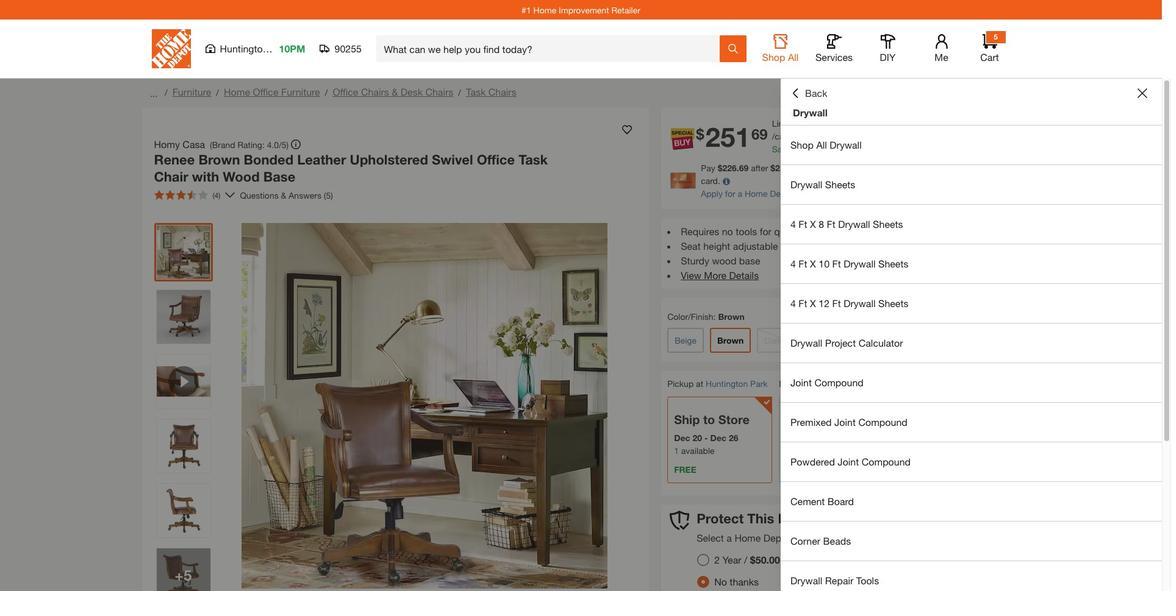 Task type: locate. For each thing, give the bounding box(es) containing it.
for inside requires no tools for quick and easy assembly seat height adjustable sturdy wood base view more details
[[760, 226, 772, 237]]

1 vertical spatial a
[[738, 189, 742, 199]]

brown homy casa task chairs renee e1.1 image
[[156, 290, 210, 344]]

pay
[[701, 163, 715, 173]]

limit 20 per order /carton $ 411 . 94 save $ 160 . 25 ( 39 %)
[[772, 118, 849, 154]]

90255 inside delivering to 90255
[[829, 379, 853, 390]]

90255 inside button
[[335, 43, 362, 54]]

3.5 stars image
[[154, 190, 208, 200]]

0 vertical spatial for
[[725, 189, 736, 199]]

4 left and
[[791, 218, 796, 230]]

premixed joint compound
[[791, 417, 908, 428]]

1 horizontal spatial &
[[392, 86, 398, 98]]

-
[[705, 433, 708, 443]]

.
[[821, 131, 823, 142], [812, 144, 815, 154]]

0 horizontal spatial 90255
[[335, 43, 362, 54]]

26
[[729, 433, 738, 443]]

4 left 12
[[791, 298, 796, 309]]

1 vertical spatial 4
[[791, 258, 796, 270]]

free down friday,
[[786, 465, 808, 475]]

1 horizontal spatial dec
[[710, 433, 727, 443]]

0 vertical spatial task
[[466, 86, 486, 98]]

x inside 4 ft x 12 ft drywall sheets link
[[810, 298, 816, 309]]

huntington right at
[[706, 379, 748, 389]]

1 vertical spatial to
[[703, 413, 715, 427]]

park up home office furniture link
[[271, 43, 291, 54]]

a
[[976, 163, 981, 173], [738, 189, 742, 199], [727, 533, 732, 544]]

total
[[826, 163, 842, 173]]

0 vertical spatial park
[[271, 43, 291, 54]]

drywall repair tools link
[[781, 562, 1162, 592]]

0 horizontal spatial dec
[[674, 433, 690, 443]]

0 horizontal spatial to
[[703, 413, 715, 427]]

purchase
[[884, 163, 919, 173]]

depot down off
[[770, 189, 793, 199]]

option group
[[693, 550, 790, 592]]

office
[[253, 86, 279, 98], [333, 86, 358, 98], [477, 152, 515, 168]]

3 dec from the left
[[816, 433, 832, 443]]

2 vertical spatial a
[[727, 533, 732, 544]]

3 chairs from the left
[[488, 86, 517, 98]]

x left 10
[[810, 258, 816, 270]]

joint inside "link"
[[838, 456, 859, 468]]

brown button
[[710, 328, 751, 353]]

$ right pay
[[718, 163, 723, 173]]

2 horizontal spatial office
[[477, 152, 515, 168]]

90255 up the premixed joint compound
[[829, 379, 853, 390]]

0 vertical spatial to
[[819, 379, 827, 389]]

0 vertical spatial 90255
[[335, 43, 362, 54]]

0 horizontal spatial .
[[812, 144, 815, 154]]

0 vertical spatial shop
[[762, 51, 785, 63]]

0 vertical spatial compound
[[815, 377, 864, 389]]

2 x from the top
[[810, 258, 816, 270]]

$ left 251
[[696, 126, 704, 143]]

to up -
[[703, 413, 715, 427]]

0 vertical spatial .
[[821, 131, 823, 142]]

apply for a home depot consumer card link
[[701, 189, 856, 199]]

0 horizontal spatial a
[[727, 533, 732, 544]]

/ left task chairs link
[[458, 87, 461, 98]]

ship to store dec 20 - dec 26 1 available
[[674, 413, 750, 456]]

90255 button
[[320, 43, 362, 55]]

office right swivel
[[477, 152, 515, 168]]

1 vertical spatial &
[[281, 190, 286, 200]]

all for shop all drywall
[[816, 139, 827, 151]]

2 vertical spatial x
[[810, 298, 816, 309]]

shop inside menu
[[791, 139, 814, 151]]

brown inside the "renee brown bonded leather upholstered swivel office task chair with wood base"
[[199, 152, 240, 168]]

1 4 from the top
[[791, 218, 796, 230]]

brown homy casa task chairs renee 64.0 image
[[156, 226, 210, 279]]

1 vertical spatial shop
[[791, 139, 814, 151]]

1 furniture from the left
[[172, 86, 211, 98]]

2 vertical spatial joint
[[838, 456, 859, 468]]

the home depot logo image
[[152, 29, 191, 68]]

wood
[[223, 169, 260, 185]]

25 left "("
[[815, 144, 824, 154]]

all inside button
[[788, 51, 799, 63]]

drywall left project
[[791, 337, 823, 349]]

25 left off
[[775, 163, 785, 173]]

furniture down 10pm
[[281, 86, 320, 98]]

0 horizontal spatial task
[[466, 86, 486, 98]]

2 chairs from the left
[[425, 86, 453, 98]]

/
[[165, 87, 168, 98], [216, 87, 219, 98], [325, 87, 328, 98], [458, 87, 461, 98], [744, 555, 748, 566]]

menu
[[781, 126, 1162, 592]]

x inside the 4 ft x 10 ft drywall sheets link
[[810, 258, 816, 270]]

depot down item
[[764, 533, 790, 544]]

x for 10
[[810, 258, 816, 270]]

x left 12
[[810, 298, 816, 309]]

1 vertical spatial for
[[760, 226, 772, 237]]

by
[[862, 533, 873, 544]]

(
[[827, 144, 829, 154]]

brown homy casa task chairs renee 4f.3 image
[[156, 484, 210, 538]]

x inside 4 ft x 8 ft drywall sheets link
[[810, 218, 816, 230]]

questions & answers (5)
[[240, 190, 333, 200]]

... / furniture / home office furniture / office chairs & desk chairs / task chairs
[[148, 86, 517, 99]]

furniture link
[[172, 86, 211, 98]]

90255 link
[[829, 378, 853, 391]]

free down 1 at the bottom right
[[674, 465, 697, 475]]

1 horizontal spatial 20
[[793, 118, 802, 129]]

2 4 from the top
[[791, 258, 796, 270]]

1 free from the left
[[674, 465, 697, 475]]

apply
[[701, 189, 723, 199]]

task
[[466, 86, 486, 98], [519, 152, 548, 168]]

$50.00
[[750, 555, 780, 566]]

all up back button
[[788, 51, 799, 63]]

new
[[983, 163, 999, 173]]

0 horizontal spatial huntington
[[220, 43, 268, 54]]

ft
[[799, 218, 807, 230], [827, 218, 836, 230], [799, 258, 807, 270], [832, 258, 841, 270], [799, 298, 807, 309], [832, 298, 841, 309]]

1 horizontal spatial 25
[[815, 144, 824, 154]]

2 horizontal spatial dec
[[816, 433, 832, 443]]

(4)
[[213, 191, 220, 200]]

20 left -
[[693, 433, 702, 443]]

dec left 22
[[816, 433, 832, 443]]

0 vertical spatial &
[[392, 86, 398, 98]]

dec inside delivery friday, dec 22
[[816, 433, 832, 443]]

home up 2 year / $50.00
[[735, 533, 761, 544]]

1 dec from the left
[[674, 433, 690, 443]]

joint up 22
[[835, 417, 856, 428]]

1 horizontal spatial park
[[750, 379, 768, 389]]

2 vertical spatial 4
[[791, 298, 796, 309]]

& down the base
[[281, 190, 286, 200]]

sheets up 4 ft x 10 ft drywall sheets at right top
[[873, 218, 903, 230]]

to for 90255
[[819, 379, 827, 389]]

sheets down total
[[825, 179, 856, 190]]

1 x from the top
[[810, 218, 816, 230]]

furniture
[[172, 86, 211, 98], [281, 86, 320, 98]]

3 4 from the top
[[791, 298, 796, 309]]

$ 251 69
[[696, 121, 768, 154]]

huntington left 10pm
[[220, 43, 268, 54]]

a right select
[[727, 533, 732, 544]]

8
[[819, 218, 824, 230]]

(brand rating: 4.0 /5)
[[210, 139, 289, 150]]

1 horizontal spatial free
[[786, 465, 808, 475]]

depot inside protect this item select a home depot protection plan by allstate for:
[[764, 533, 790, 544]]

1 vertical spatial x
[[810, 258, 816, 270]]

0 vertical spatial huntington
[[220, 43, 268, 54]]

all left the 39
[[816, 139, 827, 151]]

0 horizontal spatial shop
[[762, 51, 785, 63]]

2 vertical spatial brown
[[717, 336, 744, 346]]

apply now image
[[671, 173, 701, 189]]

25 inside limit 20 per order /carton $ 411 . 94 save $ 160 . 25 ( 39 %)
[[815, 144, 824, 154]]

premixed joint compound link
[[781, 403, 1162, 442]]

&
[[392, 86, 398, 98], [281, 190, 286, 200]]

to inside ship to store dec 20 - dec 26 1 available
[[703, 413, 715, 427]]

per
[[805, 118, 817, 129]]

adjustable
[[733, 240, 778, 252]]

drawer close image
[[1138, 88, 1147, 98]]

joint compound
[[791, 377, 864, 389]]

x left 8
[[810, 218, 816, 230]]

90255 up ... / furniture / home office furniture / office chairs & desk chairs / task chairs
[[335, 43, 362, 54]]

3 x from the top
[[810, 298, 816, 309]]

1 vertical spatial compound
[[859, 417, 908, 428]]

x for 12
[[810, 298, 816, 309]]

color/finish : brown
[[667, 312, 745, 322]]

card
[[838, 189, 856, 199]]

0 horizontal spatial 20
[[693, 433, 702, 443]]

0 vertical spatial brown
[[199, 152, 240, 168]]

office down huntington park
[[253, 86, 279, 98]]

/carton
[[772, 131, 799, 142]]

1 horizontal spatial .
[[821, 131, 823, 142]]

shop inside button
[[762, 51, 785, 63]]

2 horizontal spatial chairs
[[488, 86, 517, 98]]

drywall sheets
[[791, 179, 856, 190]]

for down info icon
[[725, 189, 736, 199]]

delivery friday, dec 22
[[786, 413, 844, 443]]

1 horizontal spatial to
[[819, 379, 827, 389]]

sheets down assembly on the top of the page
[[878, 258, 909, 270]]

a inside your total qualifying purchase upon opening a new card.
[[976, 163, 981, 173]]

1 vertical spatial all
[[816, 139, 827, 151]]

office down 90255 button
[[333, 86, 358, 98]]

for up the adjustable
[[760, 226, 772, 237]]

x for 8
[[810, 218, 816, 230]]

drywall down assembly on the top of the page
[[844, 258, 876, 270]]

homy
[[154, 138, 180, 150]]

$ up 160
[[802, 131, 806, 142]]

delivering
[[779, 379, 817, 389]]

park left delivering
[[750, 379, 768, 389]]

sheets
[[825, 179, 856, 190], [873, 218, 903, 230], [878, 258, 909, 270], [878, 298, 909, 309]]

0 horizontal spatial all
[[788, 51, 799, 63]]

1 vertical spatial 20
[[693, 433, 702, 443]]

to left the 90255 link
[[819, 379, 827, 389]]

details
[[729, 270, 759, 281]]

4 ft x 8 ft drywall sheets link
[[781, 205, 1162, 244]]

apply for a home depot consumer card
[[701, 189, 856, 199]]

at
[[696, 379, 703, 389]]

0 vertical spatial depot
[[770, 189, 793, 199]]

1 horizontal spatial all
[[816, 139, 827, 151]]

90255
[[335, 43, 362, 54], [829, 379, 853, 390]]

qualifying
[[845, 163, 881, 173]]

20 left 'per'
[[793, 118, 802, 129]]

brown down (brand
[[199, 152, 240, 168]]

0 vertical spatial 20
[[793, 118, 802, 129]]

premixed
[[791, 417, 832, 428]]

home right furniture link
[[224, 86, 250, 98]]

1 horizontal spatial huntington
[[706, 379, 748, 389]]

free
[[674, 465, 697, 475], [786, 465, 808, 475]]

1 horizontal spatial office
[[333, 86, 358, 98]]

drywall right 12
[[844, 298, 876, 309]]

sheets up calculator
[[878, 298, 909, 309]]

0 vertical spatial a
[[976, 163, 981, 173]]

...
[[150, 88, 157, 99]]

joint for powdered
[[838, 456, 859, 468]]

a down the 226.69
[[738, 189, 742, 199]]

drywall down card
[[838, 218, 870, 230]]

drywall project calculator
[[791, 337, 903, 349]]

save
[[772, 144, 791, 154]]

0 vertical spatial 4
[[791, 218, 796, 230]]

for:
[[911, 533, 925, 544]]

joint compound link
[[781, 364, 1162, 403]]

furniture right ... button
[[172, 86, 211, 98]]

4 ft x 12 ft drywall sheets link
[[781, 284, 1162, 323]]

25
[[815, 144, 824, 154], [775, 163, 785, 173]]

compound inside powdered joint compound "link"
[[862, 456, 911, 468]]

home right #1
[[534, 5, 556, 15]]

powdered
[[791, 456, 835, 468]]

4 left 10
[[791, 258, 796, 270]]

2 vertical spatial compound
[[862, 456, 911, 468]]

task inside the "renee brown bonded leather upholstered swivel office task chair with wood base"
[[519, 152, 548, 168]]

1 horizontal spatial 90255
[[829, 379, 853, 390]]

1 horizontal spatial shop
[[791, 139, 814, 151]]

homy casa
[[154, 138, 205, 150]]

0 vertical spatial joint
[[791, 377, 812, 389]]

a left new
[[976, 163, 981, 173]]

22
[[834, 433, 844, 443]]

1 horizontal spatial task
[[519, 152, 548, 168]]

all inside menu
[[816, 139, 827, 151]]

compound inside premixed joint compound link
[[859, 417, 908, 428]]

0 horizontal spatial chairs
[[361, 86, 389, 98]]

1 vertical spatial task
[[519, 152, 548, 168]]

& left desk
[[392, 86, 398, 98]]

tools
[[736, 226, 757, 237]]

0 horizontal spatial free
[[674, 465, 697, 475]]

joint for premixed
[[835, 417, 856, 428]]

ft right quick
[[799, 218, 807, 230]]

1 vertical spatial .
[[812, 144, 815, 154]]

for
[[725, 189, 736, 199], [760, 226, 772, 237]]

2 horizontal spatial a
[[976, 163, 981, 173]]

beads
[[823, 536, 851, 547]]

2 furniture from the left
[[281, 86, 320, 98]]

compound down project
[[815, 377, 864, 389]]

drywall
[[793, 107, 828, 118], [830, 139, 862, 151], [791, 179, 823, 190], [838, 218, 870, 230], [844, 258, 876, 270], [844, 298, 876, 309], [791, 337, 823, 349], [791, 575, 823, 587]]

dec up 1 at the bottom right
[[674, 433, 690, 443]]

1 horizontal spatial chairs
[[425, 86, 453, 98]]

drywall right "("
[[830, 139, 862, 151]]

2 free from the left
[[786, 465, 808, 475]]

compound down the premixed joint compound
[[862, 456, 911, 468]]

1 horizontal spatial for
[[760, 226, 772, 237]]

0 vertical spatial all
[[788, 51, 799, 63]]

1 horizontal spatial furniture
[[281, 86, 320, 98]]

leather
[[297, 152, 346, 168]]

off
[[787, 163, 804, 173]]

brown down color/finish : brown
[[717, 336, 744, 346]]

x
[[810, 218, 816, 230], [810, 258, 816, 270], [810, 298, 816, 309]]

4 ft x 12 ft drywall sheets
[[791, 298, 909, 309]]

board
[[828, 496, 854, 508]]

pickup at huntington park
[[667, 379, 768, 389]]

diy
[[880, 51, 896, 63]]

0 vertical spatial x
[[810, 218, 816, 230]]

1 vertical spatial 90255
[[829, 379, 853, 390]]

0 horizontal spatial furniture
[[172, 86, 211, 98]]

joint up delivery
[[791, 377, 812, 389]]

upholstered
[[350, 152, 428, 168]]

calculator
[[859, 337, 903, 349]]

0 horizontal spatial 25
[[775, 163, 785, 173]]

What can we help you find today? search field
[[384, 36, 719, 62]]

color/finish
[[667, 312, 714, 322]]

(brand
[[210, 139, 235, 150]]

1 vertical spatial depot
[[764, 533, 790, 544]]

to inside delivering to 90255
[[819, 379, 827, 389]]

0 vertical spatial 25
[[815, 144, 824, 154]]

dec right -
[[710, 433, 727, 443]]

available
[[681, 446, 715, 456]]

shop for shop all
[[762, 51, 785, 63]]

1 vertical spatial joint
[[835, 417, 856, 428]]

6316524675112 image
[[156, 355, 210, 409]]

joint down 22
[[838, 456, 859, 468]]

compound up powdered joint compound
[[859, 417, 908, 428]]

brown right : at the bottom of page
[[718, 312, 745, 322]]



Task type: vqa. For each thing, say whether or not it's contained in the screenshot.
left The Top
no



Task type: describe. For each thing, give the bounding box(es) containing it.
shop all drywall
[[791, 139, 862, 151]]

shop for shop all drywall
[[791, 139, 814, 151]]

corner beads
[[791, 536, 851, 547]]

huntington park
[[220, 43, 291, 54]]

assembly
[[843, 226, 884, 237]]

corner
[[791, 536, 821, 547]]

pickup
[[667, 379, 694, 389]]

home down after
[[745, 189, 768, 199]]

free for to
[[674, 465, 697, 475]]

/ right ...
[[165, 87, 168, 98]]

delivery
[[786, 413, 833, 427]]

0 horizontal spatial for
[[725, 189, 736, 199]]

4 for 4 ft x 12 ft drywall sheets
[[791, 298, 796, 309]]

... button
[[148, 85, 160, 102]]

your
[[806, 163, 823, 173]]

home inside protect this item select a home depot protection plan by allstate for:
[[735, 533, 761, 544]]

0 horizontal spatial office
[[253, 86, 279, 98]]

thanks
[[730, 577, 759, 588]]

/ down 90255 button
[[325, 87, 328, 98]]

store
[[718, 413, 750, 427]]

drywall down back button
[[793, 107, 828, 118]]

questions
[[240, 190, 279, 200]]

cart
[[980, 51, 999, 63]]

& inside ... / furniture / home office furniture / office chairs & desk chairs / task chairs
[[392, 86, 398, 98]]

office chairs & desk chairs link
[[333, 86, 453, 98]]

info image
[[723, 178, 730, 186]]

no
[[714, 577, 727, 588]]

$ right after
[[771, 163, 775, 173]]

226.69
[[723, 163, 749, 173]]

2 dec from the left
[[710, 433, 727, 443]]

select
[[697, 533, 724, 544]]

:
[[714, 312, 716, 322]]

brown homy casa task chairs renee c3.2 image
[[156, 420, 210, 473]]

sheets for 4 ft x 8 ft drywall sheets
[[873, 218, 903, 230]]

this
[[747, 511, 774, 527]]

20 inside ship to store dec 20 - dec 26 1 available
[[693, 433, 702, 443]]

drywall left repair
[[791, 575, 823, 587]]

services button
[[815, 34, 854, 63]]

office inside the "renee brown bonded leather upholstered swivel office task chair with wood base"
[[477, 152, 515, 168]]

brown homy casa task chairs renee 1f.4 image
[[156, 549, 210, 592]]

drywall down the "your"
[[791, 179, 823, 190]]

#1
[[522, 5, 531, 15]]

ft left 10
[[799, 258, 807, 270]]

no thanks
[[714, 577, 759, 588]]

corner beads link
[[781, 522, 1162, 561]]

1 vertical spatial 25
[[775, 163, 785, 173]]

diy button
[[868, 34, 907, 63]]

year
[[723, 555, 742, 566]]

drywall sheets link
[[781, 165, 1162, 204]]

rating:
[[238, 139, 265, 150]]

a inside protect this item select a home depot protection plan by allstate for:
[[727, 533, 732, 544]]

base
[[739, 255, 760, 267]]

drywall project calculator link
[[781, 324, 1162, 363]]

10pm
[[279, 43, 305, 54]]

renee
[[154, 152, 195, 168]]

swivel
[[432, 152, 473, 168]]

ft right 12
[[832, 298, 841, 309]]

39
[[829, 144, 838, 154]]

(4) link
[[149, 185, 235, 205]]

2 year / $50.00
[[714, 555, 780, 566]]

1 chairs from the left
[[361, 86, 389, 98]]

to for store
[[703, 413, 715, 427]]

home inside ... / furniture / home office furniture / office chairs & desk chairs / task chairs
[[224, 86, 250, 98]]

160
[[798, 144, 812, 154]]

menu containing shop all drywall
[[781, 126, 1162, 592]]

69
[[752, 126, 768, 143]]

free for friday,
[[786, 465, 808, 475]]

more
[[704, 270, 727, 281]]

requires no tools for quick and easy assembly seat height adjustable sturdy wood base view more details
[[681, 226, 884, 281]]

huntington park button
[[706, 379, 768, 389]]

(5)
[[324, 190, 333, 200]]

seat
[[681, 240, 701, 252]]

friday,
[[786, 433, 813, 443]]

1 vertical spatial park
[[750, 379, 768, 389]]

ft right 8
[[827, 218, 836, 230]]

chair
[[154, 169, 188, 185]]

feedback link image
[[1155, 206, 1171, 272]]

2
[[714, 555, 720, 566]]

sheets for 4 ft x 12 ft drywall sheets
[[878, 298, 909, 309]]

option group containing 2 year /
[[693, 550, 790, 592]]

10
[[819, 258, 830, 270]]

homy casa link
[[154, 137, 210, 152]]

improvement
[[559, 5, 609, 15]]

task inside ... / furniture / home office furniture / office chairs & desk chairs / task chairs
[[466, 86, 486, 98]]

ft left 12
[[799, 298, 807, 309]]

0 horizontal spatial &
[[281, 190, 286, 200]]

shop all
[[762, 51, 799, 63]]

20 inside limit 20 per order /carton $ 411 . 94 save $ 160 . 25 ( 39 %)
[[793, 118, 802, 129]]

1
[[674, 446, 679, 456]]

compound for premixed
[[859, 417, 908, 428]]

after
[[751, 163, 768, 173]]

beige button
[[667, 328, 704, 353]]

compound inside joint compound link
[[815, 377, 864, 389]]

ft right 10
[[832, 258, 841, 270]]

1 vertical spatial huntington
[[706, 379, 748, 389]]

repair
[[825, 575, 854, 587]]

all for shop all
[[788, 51, 799, 63]]

0 horizontal spatial park
[[271, 43, 291, 54]]

$ right save
[[793, 144, 798, 154]]

compound for powdered
[[862, 456, 911, 468]]

1 horizontal spatial a
[[738, 189, 742, 199]]

protect this item select a home depot protection plan by allstate for:
[[697, 511, 925, 544]]

casa
[[183, 138, 205, 150]]

beige
[[675, 336, 697, 346]]

and
[[801, 226, 817, 237]]

powdered joint compound link
[[781, 443, 1162, 482]]

bonded
[[244, 152, 293, 168]]

plan
[[840, 533, 860, 544]]

requires
[[681, 226, 719, 237]]

limit
[[772, 118, 791, 129]]

/ right year
[[744, 555, 748, 566]]

brown inside button
[[717, 336, 744, 346]]

4 for 4 ft x 10 ft drywall sheets
[[791, 258, 796, 270]]

1 vertical spatial brown
[[718, 312, 745, 322]]

desk
[[401, 86, 423, 98]]

$ inside $ 251 69
[[696, 126, 704, 143]]

cement board
[[791, 496, 854, 508]]

4 for 4 ft x 8 ft drywall sheets
[[791, 218, 796, 230]]

services
[[816, 51, 853, 63]]

no
[[722, 226, 733, 237]]

back button
[[791, 87, 828, 99]]

card.
[[701, 176, 720, 186]]

your total qualifying purchase upon opening a new card.
[[701, 163, 999, 186]]

#1 home improvement retailer
[[522, 5, 640, 15]]

back
[[805, 87, 828, 99]]

allstate
[[876, 533, 908, 544]]

opening
[[943, 163, 974, 173]]

/5)
[[279, 139, 289, 150]]

/ right furniture link
[[216, 87, 219, 98]]

(4) button
[[149, 185, 225, 205]]

sheets for 4 ft x 10 ft drywall sheets
[[878, 258, 909, 270]]

shop all button
[[761, 34, 800, 63]]

with
[[192, 169, 219, 185]]



